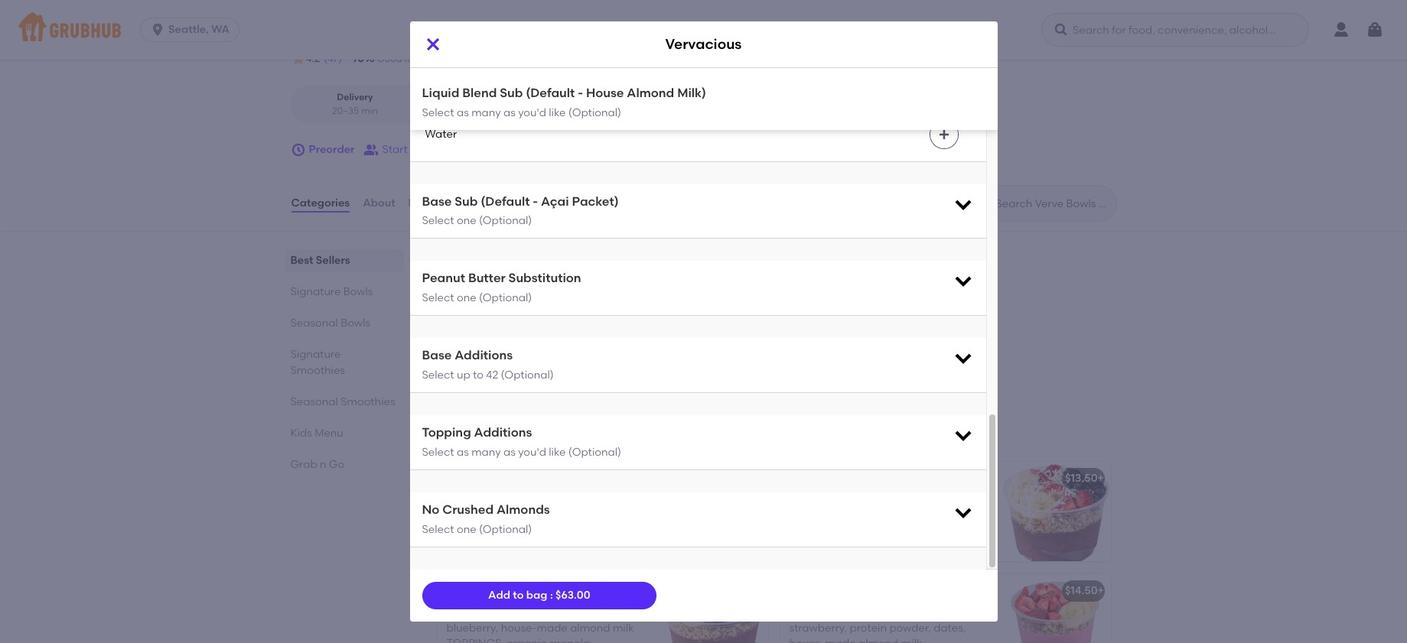 Task type: describe. For each thing, give the bounding box(es) containing it.
sellers for best sellers most ordered on grubhub
[[474, 250, 527, 269]]

96
[[352, 52, 364, 65]]

(optional) inside the base additions select up to 42 (optional)
[[501, 369, 554, 382]]

1 vertical spatial to
[[513, 589, 524, 602]]

group
[[410, 143, 441, 156]]

2 vertical spatial +
[[1098, 585, 1104, 598]]

base: up up
[[445, 332, 475, 345]]

base sub (default - açai packet) select one (optional)
[[422, 194, 619, 227]]

liquid blend sub (default - house almond milk) select as many as you'd like (optional)
[[422, 86, 706, 119]]

of
[[487, 30, 497, 43]]

base additions select up to 42 (optional)
[[422, 348, 554, 382]]

search icon image
[[971, 194, 990, 213]]

to inside the base additions select up to 42 (optional)
[[473, 369, 484, 382]]

best sellers
[[290, 254, 350, 267]]

peanut
[[422, 271, 465, 286]]

açai, for vervacious
[[477, 332, 503, 345]]

one for butter
[[457, 292, 476, 305]]

most
[[434, 272, 459, 285]]

almond
[[627, 86, 674, 100]]

peanut butter substitution select one (optional)
[[422, 271, 581, 305]]

toppings: inside base: açai sorbet  toppings: organic granola, banana, strawberry, blueberry, honey, sweetened coconut
[[883, 494, 941, 507]]

as right seller at the left bottom of page
[[503, 446, 516, 459]]

select inside the base additions select up to 42 (optional)
[[422, 369, 454, 382]]

(optional) inside no crushed almonds select one (optional)
[[479, 523, 532, 536]]

banana, inside the base: dragonfruit, banana, strawberry, protein powder, dates, house-made almond mi
[[886, 607, 930, 620]]

house- inside the base: dragonfruit, banana, strawberry, protein powder, dates, house-made almond mi
[[789, 638, 825, 644]]

many inside topping additions select as many as you'd like (optional)
[[471, 446, 501, 459]]

smoothies for seasonal
[[341, 396, 395, 409]]

add to bag : $63.00
[[488, 589, 590, 602]]

honey,
[[904, 525, 938, 538]]

berry
[[447, 585, 474, 598]]

base: inside base: açai sorbet  toppings: organic granola, banana, strawberry, blueberry, honey, sweetened coconut
[[789, 494, 819, 507]]

1 vertical spatial peanut
[[447, 513, 484, 526]]

substitution
[[509, 271, 581, 286]]

pike
[[500, 30, 521, 43]]

1 vertical spatial bowls
[[341, 317, 370, 330]]

almonds
[[497, 503, 550, 517]]

granola, inside base: açai sorbet  toppings: organic granola, banana, strawberry, blueberry, honey, sweetened coconut
[[832, 510, 875, 523]]

made inside the base: dragonfruit, banana, strawberry, protein powder, dates, house-made almond mi
[[825, 638, 856, 644]]

sweetened
[[789, 541, 846, 554]]

kids menu
[[290, 427, 343, 440]]

best seller
[[456, 457, 503, 468]]

0 vertical spatial milk
[[445, 363, 466, 376]]

0 vertical spatial base: açai, banana, blueberry, peanut butter, house-made almond milk  toppings: organic granola, banana, strawberry, crushed almonds
[[445, 332, 631, 407]]

house- right crushed at the bottom of the page
[[523, 513, 559, 526]]

additions for topping additions
[[474, 426, 532, 440]]

juice
[[458, 61, 487, 74]]

mi
[[464, 105, 475, 116]]

best sellers most ordered on grubhub
[[434, 250, 568, 285]]

reviews button
[[408, 176, 452, 231]]

sellers for best sellers
[[316, 254, 350, 267]]

order
[[444, 143, 472, 156]]

(206)
[[651, 30, 677, 43]]

715
[[310, 30, 325, 43]]

min inside delivery 20–35 min
[[361, 105, 378, 116]]

good food
[[377, 54, 425, 64]]

0 vertical spatial peanut
[[445, 347, 483, 360]]

one for crushed
[[457, 523, 476, 536]]

0 vertical spatial almonds
[[445, 394, 490, 407]]

grubhub
[[522, 272, 568, 285]]

best for best sellers
[[290, 254, 313, 267]]

$13.50 for base: açai sorbet  toppings: organic granola, banana, strawberry, blueberry, honey, sweetened coconut
[[1065, 472, 1098, 485]]

add
[[488, 589, 510, 602]]

wa
[[211, 23, 230, 36]]

best for best sellers most ordered on grubhub
[[434, 250, 470, 269]]

seller
[[478, 457, 503, 468]]

seattle, wa
[[168, 23, 230, 36]]

$14.50
[[1065, 585, 1098, 598]]

organic inside base: açai, banana, strawberry, blueberry, house-made almond milk toppings: organic granol
[[507, 638, 547, 644]]

$13.50 + for base: açai, banana, blueberry, peanut butter, house-made almond milk  toppings: organic granola, banana, strawberry, crushed almonds
[[724, 307, 763, 320]]

base for base additions
[[422, 348, 452, 363]]

start
[[382, 143, 408, 156]]

topping
[[422, 426, 471, 440]]

organic down "almonds"
[[530, 528, 570, 541]]

svg image inside seattle, wa button
[[150, 22, 165, 37]]

0 horizontal spatial signature bowls
[[290, 285, 373, 298]]

berry yum
[[447, 585, 499, 598]]

categories
[[291, 197, 350, 210]]

select inside topping additions select as many as you'd like (optional)
[[422, 446, 454, 459]]

1 vertical spatial base: açai, banana, blueberry, peanut butter, house-made almond milk  toppings: organic granola, banana, strawberry, crushed almonds
[[447, 497, 633, 572]]

(optional) inside peanut butter substitution select one (optional)
[[479, 292, 532, 305]]

street
[[378, 30, 409, 43]]

sorbet
[[847, 494, 881, 507]]

açai
[[541, 194, 569, 209]]

1 vertical spatial vervacious
[[445, 310, 503, 323]]

$63.00
[[556, 589, 590, 602]]

about
[[363, 197, 395, 210]]

(optional) inside liquid blend sub (default - house almond milk) select as many as you'd like (optional)
[[568, 106, 621, 119]]

1 vertical spatial açai,
[[479, 497, 505, 510]]

banana, up the base additions select up to 42 (optional)
[[506, 332, 550, 345]]

1 vertical spatial almonds
[[447, 559, 492, 572]]

79
[[437, 52, 449, 65]]

n
[[320, 458, 326, 471]]

1 vertical spatial milk
[[447, 528, 468, 541]]

delivery 20–35 min
[[332, 92, 378, 116]]

house- inside base: açai, banana, strawberry, blueberry, house-made almond milk toppings: organic granol
[[501, 622, 537, 635]]

select inside the base sub (default - açai packet) select one (optional)
[[422, 214, 454, 227]]

strawberry, inside the base: dragonfruit, banana, strawberry, protein powder, dates, house-made almond mi
[[789, 622, 847, 635]]

main navigation navigation
[[0, 0, 1407, 60]]

•
[[478, 105, 482, 116]]

middle
[[449, 30, 484, 43]]

smoothies for signature
[[290, 364, 345, 377]]

reviews
[[408, 197, 451, 210]]

banana, up topping
[[445, 378, 489, 391]]

0 vertical spatial granola,
[[572, 363, 615, 376]]

(206) 422-1319
[[651, 30, 722, 43]]

as down pickup
[[503, 106, 516, 119]]

about button
[[362, 176, 396, 231]]

base: dragonfruit, banana, strawberry, protein powder, dates, house-made almond mi
[[789, 607, 966, 644]]

blend
[[462, 86, 497, 100]]

menu
[[315, 427, 343, 440]]

delivery
[[337, 92, 373, 103]]

1319
[[702, 30, 722, 43]]

butter
[[468, 271, 506, 286]]

apple juice +$1.75
[[425, 61, 487, 90]]

(default inside liquid blend sub (default - house almond milk) select as many as you'd like (optional)
[[526, 86, 575, 100]]

signature inside signature smoothies
[[290, 348, 341, 361]]

bag
[[526, 589, 548, 602]]

no crushed almonds select one (optional)
[[422, 503, 550, 536]]

0 vertical spatial vervacious image
[[655, 297, 769, 397]]

house
[[586, 86, 624, 100]]

seattle,
[[168, 23, 209, 36]]

- inside the base sub (default - açai packet) select one (optional)
[[533, 194, 538, 209]]

1 +$1.75 from the top
[[425, 14, 455, 27]]

almond inside the base: dragonfruit, banana, strawberry, protein powder, dates, house-made almond mi
[[859, 638, 899, 644]]

seasonal bowls
[[290, 317, 370, 330]]

Search Verve Bowls - Capitol Hill search field
[[994, 197, 1111, 211]]

1 vertical spatial butter,
[[487, 513, 521, 526]]

422-
[[680, 30, 702, 43]]

powder,
[[889, 622, 931, 635]]

blueberry, right "almonds"
[[554, 497, 606, 510]]

you'd inside topping additions select as many as you'd like (optional)
[[518, 446, 546, 459]]

min inside pickup 0.5 mi • 10–20 min
[[512, 105, 529, 116]]

4.2
[[306, 52, 321, 65]]

protein
[[850, 622, 887, 635]]

yum
[[477, 585, 499, 598]]

one inside the base sub (default - açai packet) select one (optional)
[[457, 214, 476, 227]]

select inside peanut butter substitution select one (optional)
[[422, 292, 454, 305]]

coconut
[[849, 541, 892, 554]]

base: açai, banana, strawberry, blueberry, house-made almond milk toppings: organic granol
[[447, 607, 634, 644]]

grab n go
[[290, 458, 345, 471]]

strawberry, up topping additions select as many as you'd like (optional)
[[492, 378, 549, 391]]

715 east pine street suite k middle of pike motorworks courtyard button
[[309, 28, 641, 45]]

0 vertical spatial crushed
[[552, 378, 594, 391]]

like inside topping additions select as many as you'd like (optional)
[[549, 446, 566, 459]]

$13.50 + for base: açai sorbet  toppings: organic granola, banana, strawberry, blueberry, honey, sweetened coconut
[[1065, 472, 1104, 485]]

42
[[486, 369, 498, 382]]

base for base sub (default - açai packet)
[[422, 194, 452, 209]]

dragonfruit,
[[822, 607, 883, 620]]

kids
[[290, 427, 312, 440]]



Task type: vqa. For each thing, say whether or not it's contained in the screenshot.
Subscription Pass icon
no



Task type: locate. For each thing, give the bounding box(es) containing it.
+ for base: açai sorbet  toppings: organic granola, banana, strawberry, blueberry, honey, sweetened coconut
[[1098, 472, 1104, 485]]

like
[[549, 106, 566, 119], [549, 446, 566, 459]]

0 vertical spatial vervacious
[[665, 36, 742, 53]]

up
[[457, 369, 470, 382]]

you'd
[[518, 106, 546, 119], [518, 446, 546, 459]]

made
[[558, 347, 588, 360], [559, 513, 590, 526], [537, 622, 568, 635], [825, 638, 856, 644]]

strawberry, down $63.00 at bottom
[[554, 607, 612, 620]]

courtyard
[[587, 30, 640, 43]]

preorder
[[309, 143, 355, 156]]

signature bowls
[[290, 285, 373, 298], [434, 426, 564, 446]]

base: inside the base: dragonfruit, banana, strawberry, protein powder, dates, house-made almond mi
[[789, 607, 819, 620]]

1 vertical spatial signature
[[290, 348, 341, 361]]

best down categories button at the left top
[[290, 254, 313, 267]]

like right 10–20
[[549, 106, 566, 119]]

(default
[[526, 86, 575, 100], [481, 194, 530, 209]]

smoothies
[[290, 364, 345, 377], [341, 396, 395, 409]]

banana, up the honey,
[[878, 510, 922, 523]]

(optional) inside the base sub (default - açai packet) select one (optional)
[[479, 214, 532, 227]]

verve bowl image
[[996, 462, 1111, 562]]

start group order button
[[364, 136, 472, 164]]

sellers down categories button at the left top
[[316, 254, 350, 267]]

best for best seller
[[456, 457, 475, 468]]

no
[[422, 503, 440, 517]]

min down delivery
[[361, 105, 378, 116]]

1 many from the top
[[471, 106, 501, 119]]

one
[[457, 214, 476, 227], [457, 292, 476, 305], [457, 523, 476, 536]]

base: down berry
[[447, 607, 476, 620]]

peanut
[[445, 347, 483, 360], [447, 513, 484, 526]]

made inside base: açai, banana, strawberry, blueberry, house-made almond milk toppings: organic granol
[[537, 622, 568, 635]]

one down ordered at the top left of the page
[[457, 292, 476, 305]]

go
[[329, 458, 345, 471]]

sellers inside best sellers most ordered on grubhub
[[474, 250, 527, 269]]

milk)
[[677, 86, 706, 100]]

additions inside the base additions select up to 42 (optional)
[[455, 348, 513, 363]]

strawberry, down the 'dragonfruit,'
[[789, 622, 847, 635]]

butter, down seller at the left bottom of page
[[487, 513, 521, 526]]

strawberry, up 'sweetened'
[[789, 525, 847, 538]]

additions up 42
[[455, 348, 513, 363]]

food
[[404, 54, 425, 64]]

0 vertical spatial to
[[473, 369, 484, 382]]

(default inside the base sub (default - açai packet) select one (optional)
[[481, 194, 530, 209]]

select down liquid
[[422, 106, 454, 119]]

blueberry, inside base: açai, banana, strawberry, blueberry, house-made almond milk toppings: organic granol
[[447, 622, 498, 635]]

bowls up "almonds"
[[517, 426, 564, 446]]

3 one from the top
[[457, 523, 476, 536]]

1 horizontal spatial sellers
[[474, 250, 527, 269]]

butter,
[[485, 347, 519, 360], [487, 513, 521, 526]]

select down peanut
[[422, 292, 454, 305]]

0 horizontal spatial sellers
[[316, 254, 350, 267]]

1 vertical spatial smoothies
[[341, 396, 395, 409]]

2 seasonal from the top
[[290, 396, 338, 409]]

base inside the base additions select up to 42 (optional)
[[422, 348, 452, 363]]

base: açai, banana, blueberry, peanut butter, house-made almond milk  toppings: organic granola, banana, strawberry, crushed almonds up add to bag : $63.00
[[447, 497, 633, 572]]

organic inside base: açai sorbet  toppings: organic granola, banana, strawberry, blueberry, honey, sweetened coconut
[[789, 510, 829, 523]]

ordered
[[462, 272, 503, 285]]

select inside liquid blend sub (default - house almond milk) select as many as you'd like (optional)
[[422, 106, 454, 119]]

base: left açai
[[789, 494, 819, 507]]

1 horizontal spatial $13.50
[[1065, 472, 1098, 485]]

base: açai sorbet  toppings: organic granola, banana, strawberry, blueberry, honey, sweetened coconut
[[789, 494, 941, 554]]

east
[[328, 30, 350, 43]]

0 horizontal spatial -
[[533, 194, 538, 209]]

1 vertical spatial sub
[[455, 194, 478, 209]]

0 horizontal spatial min
[[361, 105, 378, 116]]

like up "almonds"
[[549, 446, 566, 459]]

$13.50 for base: açai, banana, blueberry, peanut butter, house-made almond milk  toppings: organic granola, banana, strawberry, crushed almonds
[[724, 307, 756, 320]]

1 horizontal spatial sub
[[500, 86, 523, 100]]

additions up seller at the left bottom of page
[[474, 426, 532, 440]]

2 vertical spatial signature
[[434, 426, 513, 446]]

+$1.75 up the k
[[425, 14, 455, 27]]

base: right no
[[447, 497, 476, 510]]

smoothies up the menu
[[341, 396, 395, 409]]

bowls
[[343, 285, 373, 298], [341, 317, 370, 330], [517, 426, 564, 446]]

10–20
[[485, 105, 510, 116]]

6 select from the top
[[422, 523, 454, 536]]

1 vertical spatial seasonal
[[290, 396, 338, 409]]

2 vertical spatial milk
[[613, 622, 634, 635]]

signature bowls up seasonal bowls
[[290, 285, 373, 298]]

many inside liquid blend sub (default - house almond milk) select as many as you'd like (optional)
[[471, 106, 501, 119]]

one right 'reviews' button
[[457, 214, 476, 227]]

(optional)
[[568, 106, 621, 119], [479, 214, 532, 227], [479, 292, 532, 305], [501, 369, 554, 382], [568, 446, 621, 459], [479, 523, 532, 536]]

blueberry, up coconut
[[850, 525, 902, 538]]

açai, for berry yum
[[479, 607, 505, 620]]

topping additions select as many as you'd like (optional)
[[422, 426, 621, 459]]

1 horizontal spatial vervacious
[[665, 36, 742, 53]]

banana, inside base: açai sorbet  toppings: organic granola, banana, strawberry, blueberry, honey, sweetened coconut
[[878, 510, 922, 523]]

(47)
[[324, 52, 342, 65]]

0 vertical spatial butter,
[[485, 347, 519, 360]]

almonds
[[445, 394, 490, 407], [447, 559, 492, 572]]

:
[[550, 589, 553, 602]]

vervacious image
[[655, 297, 769, 397], [653, 462, 768, 562]]

sub up 10–20
[[500, 86, 523, 100]]

svg image
[[424, 35, 442, 54], [877, 70, 889, 82], [938, 70, 950, 82], [938, 128, 950, 141], [290, 142, 306, 158], [952, 270, 974, 292], [952, 502, 974, 523]]

1 vertical spatial -
[[533, 194, 538, 209]]

1 horizontal spatial -
[[578, 86, 583, 100]]

1 vertical spatial $13.50 +
[[1065, 472, 1104, 485]]

(default left house
[[526, 86, 575, 100]]

0 vertical spatial many
[[471, 106, 501, 119]]

0 vertical spatial base
[[422, 194, 452, 209]]

option group containing delivery 20–35 min
[[290, 85, 553, 124]]

bowls up seasonal bowls
[[343, 285, 373, 298]]

seasonal up kids menu
[[290, 396, 338, 409]]

banana, down 'bag'
[[507, 607, 551, 620]]

0 vertical spatial like
[[549, 106, 566, 119]]

additions inside topping additions select as many as you'd like (optional)
[[474, 426, 532, 440]]

signature down best sellers
[[290, 285, 341, 298]]

2 you'd from the top
[[518, 446, 546, 459]]

select down topping
[[422, 446, 454, 459]]

1 seasonal from the top
[[290, 317, 338, 330]]

0 vertical spatial (default
[[526, 86, 575, 100]]

2 +$1.75 from the top
[[425, 77, 455, 90]]

sub right reviews
[[455, 194, 478, 209]]

suite
[[411, 30, 437, 43]]

you'd right 10–20
[[518, 106, 546, 119]]

organic down 'bag'
[[507, 638, 547, 644]]

many
[[471, 106, 501, 119], [471, 446, 501, 459]]

select inside no crushed almonds select one (optional)
[[422, 523, 454, 536]]

0 horizontal spatial $13.50 +
[[724, 307, 763, 320]]

motorworks
[[524, 30, 584, 43]]

house-
[[522, 347, 558, 360], [523, 513, 559, 526], [501, 622, 537, 635], [789, 638, 825, 644]]

as down topping
[[457, 446, 469, 459]]

peanut up up
[[445, 347, 483, 360]]

seasonal for seasonal smoothies
[[290, 396, 338, 409]]

0 vertical spatial -
[[578, 86, 583, 100]]

1 vertical spatial +$1.75
[[425, 77, 455, 90]]

vervacious
[[665, 36, 742, 53], [445, 310, 503, 323]]

- left house
[[578, 86, 583, 100]]

apple
[[425, 61, 456, 74]]

sellers
[[474, 250, 527, 269], [316, 254, 350, 267]]

+
[[756, 307, 763, 320], [1098, 472, 1104, 485], [1098, 585, 1104, 598]]

1 horizontal spatial min
[[512, 105, 529, 116]]

0 vertical spatial açai,
[[477, 332, 503, 345]]

almond inside base: açai, banana, strawberry, blueberry, house-made almond milk toppings: organic granol
[[570, 622, 610, 635]]

1 vertical spatial $13.50
[[1065, 472, 1098, 485]]

people icon image
[[364, 142, 379, 158]]

0 vertical spatial signature
[[290, 285, 341, 298]]

1 vertical spatial signature bowls
[[434, 426, 564, 446]]

0 horizontal spatial sub
[[455, 194, 478, 209]]

1 select from the top
[[422, 106, 454, 119]]

house- down the 'dragonfruit,'
[[789, 638, 825, 644]]

- inside liquid blend sub (default - house almond milk) select as many as you'd like (optional)
[[578, 86, 583, 100]]

0 horizontal spatial vervacious
[[445, 310, 503, 323]]

1 vertical spatial (default
[[481, 194, 530, 209]]

1 like from the top
[[549, 106, 566, 119]]

pine
[[353, 30, 375, 43]]

liquid
[[422, 86, 459, 100]]

0 vertical spatial seasonal
[[290, 317, 338, 330]]

select down no
[[422, 523, 454, 536]]

sub inside the base sub (default - açai packet) select one (optional)
[[455, 194, 478, 209]]

5 select from the top
[[422, 446, 454, 459]]

base
[[422, 194, 452, 209], [422, 348, 452, 363]]

k
[[440, 30, 447, 43]]

2 one from the top
[[457, 292, 476, 305]]

like inside liquid blend sub (default - house almond milk) select as many as you'd like (optional)
[[549, 106, 566, 119]]

butter, up 42
[[485, 347, 519, 360]]

almonds up berry yum
[[447, 559, 492, 572]]

to
[[473, 369, 484, 382], [513, 589, 524, 602]]

+$1.75 inside apple juice +$1.75
[[425, 77, 455, 90]]

3 select from the top
[[422, 292, 454, 305]]

2 select from the top
[[422, 214, 454, 227]]

2 min from the left
[[512, 105, 529, 116]]

banana, right crushed at the bottom of the page
[[507, 497, 551, 510]]

grab
[[290, 458, 317, 471]]

1 vertical spatial additions
[[474, 426, 532, 440]]

strawberry, down "almonds"
[[493, 544, 551, 557]]

sub inside liquid blend sub (default - house almond milk) select as many as you'd like (optional)
[[500, 86, 523, 100]]

house- down 'bag'
[[501, 622, 537, 635]]

2 vertical spatial açai,
[[479, 607, 505, 620]]

almond
[[591, 347, 631, 360], [593, 513, 633, 526], [570, 622, 610, 635], [859, 638, 899, 644]]

2 vertical spatial granola,
[[573, 528, 616, 541]]

almonds down up
[[445, 394, 490, 407]]

base: left the 'dragonfruit,'
[[789, 607, 819, 620]]

1 one from the top
[[457, 214, 476, 227]]

bowls up signature smoothies
[[341, 317, 370, 330]]

0 horizontal spatial to
[[473, 369, 484, 382]]

0 vertical spatial sub
[[500, 86, 523, 100]]

+$1.75 down apple
[[425, 77, 455, 90]]

additions
[[455, 348, 513, 363], [474, 426, 532, 440]]

to left 42
[[473, 369, 484, 382]]

Input item quantity number field
[[896, 62, 930, 90]]

additions for base additions
[[455, 348, 513, 363]]

select down reviews
[[422, 214, 454, 227]]

0 vertical spatial $13.50
[[724, 307, 756, 320]]

house- down substitution
[[522, 347, 558, 360]]

+ for base: açai, banana, blueberry, peanut butter, house-made almond milk  toppings: organic granola, banana, strawberry, crushed almonds
[[756, 307, 763, 320]]

banana, up powder,
[[886, 607, 930, 620]]

base: inside base: açai, banana, strawberry, blueberry, house-made almond milk toppings: organic granol
[[447, 607, 476, 620]]

toppings:
[[469, 363, 526, 376], [883, 494, 941, 507], [470, 528, 528, 541], [447, 638, 504, 644]]

beast mode image
[[996, 575, 1111, 644]]

organic down açai
[[789, 510, 829, 523]]

base: açai, banana, blueberry, peanut butter, house-made almond milk  toppings: organic granola, banana, strawberry, crushed almonds
[[445, 332, 631, 407], [447, 497, 633, 572]]

crushed
[[442, 503, 494, 517]]

blueberry, inside base: açai sorbet  toppings: organic granola, banana, strawberry, blueberry, honey, sweetened coconut
[[850, 525, 902, 538]]

signature up best seller
[[434, 426, 513, 446]]

1 vertical spatial crushed
[[554, 544, 595, 557]]

svg image inside the preorder button
[[290, 142, 306, 158]]

base: açai, banana, blueberry, peanut butter, house-made almond milk  toppings: organic granola, banana, strawberry, crushed almonds up topping additions select as many as you'd like (optional)
[[445, 332, 631, 407]]

2 vertical spatial bowls
[[517, 426, 564, 446]]

organic right 42
[[529, 363, 569, 376]]

crushed
[[552, 378, 594, 391], [554, 544, 595, 557]]

seattle, wa button
[[140, 18, 246, 42]]

açai, down add
[[479, 607, 505, 620]]

strawberry, inside base: açai sorbet  toppings: organic granola, banana, strawberry, blueberry, honey, sweetened coconut
[[789, 525, 847, 538]]

min
[[361, 105, 378, 116], [512, 105, 529, 116]]

1 vertical spatial you'd
[[518, 446, 546, 459]]

blueberry, down berry yum
[[447, 622, 498, 635]]

0 vertical spatial +$1.75
[[425, 14, 455, 27]]

1 base from the top
[[422, 194, 452, 209]]

0 vertical spatial one
[[457, 214, 476, 227]]

best
[[434, 250, 470, 269], [290, 254, 313, 267], [456, 457, 475, 468]]

select
[[422, 106, 454, 119], [422, 214, 454, 227], [422, 292, 454, 305], [422, 369, 454, 382], [422, 446, 454, 459], [422, 523, 454, 536]]

option group
[[290, 85, 553, 124]]

seasonal up signature smoothies
[[290, 317, 338, 330]]

+$1.75
[[425, 14, 455, 27], [425, 77, 455, 90]]

as
[[457, 106, 469, 119], [503, 106, 516, 119], [457, 446, 469, 459], [503, 446, 516, 459]]

1 you'd from the top
[[518, 106, 546, 119]]

one inside no crushed almonds select one (optional)
[[457, 523, 476, 536]]

select left up
[[422, 369, 454, 382]]

min right 10–20
[[512, 105, 529, 116]]

pickup 0.5 mi • 10–20 min
[[448, 92, 529, 116]]

star icon image
[[290, 51, 306, 67]]

- left açai
[[533, 194, 538, 209]]

one inside peanut butter substitution select one (optional)
[[457, 292, 476, 305]]

strawberry, inside base: açai, banana, strawberry, blueberry, house-made almond milk toppings: organic granol
[[554, 607, 612, 620]]

2 like from the top
[[549, 446, 566, 459]]

as left •
[[457, 106, 469, 119]]

0 vertical spatial smoothies
[[290, 364, 345, 377]]

1 vertical spatial granola,
[[832, 510, 875, 523]]

1 vertical spatial one
[[457, 292, 476, 305]]

seasonal for seasonal bowls
[[290, 317, 338, 330]]

signature bowls up seller at the left bottom of page
[[434, 426, 564, 446]]

to left 'bag'
[[513, 589, 524, 602]]

smoothies up seasonal smoothies
[[290, 364, 345, 377]]

açai, down seller at the left bottom of page
[[479, 497, 505, 510]]

packet)
[[572, 194, 619, 209]]

strawberry,
[[492, 378, 549, 391], [789, 525, 847, 538], [493, 544, 551, 557], [554, 607, 612, 620], [789, 622, 847, 635]]

one down crushed at the bottom of the page
[[457, 523, 476, 536]]

1 vertical spatial base
[[422, 348, 452, 363]]

0 vertical spatial $13.50 +
[[724, 307, 763, 320]]

2 many from the top
[[471, 446, 501, 459]]

0 vertical spatial bowls
[[343, 285, 373, 298]]

many down pickup
[[471, 106, 501, 119]]

2 base from the top
[[422, 348, 452, 363]]

0 vertical spatial signature bowls
[[290, 285, 373, 298]]

base:
[[445, 332, 475, 345], [789, 494, 819, 507], [447, 497, 476, 510], [447, 607, 476, 620], [789, 607, 819, 620]]

best left seller at the left bottom of page
[[456, 457, 475, 468]]

berry yum image
[[653, 575, 768, 644]]

(default left açai
[[481, 194, 530, 209]]

many up crushed at the bottom of the page
[[471, 446, 501, 459]]

toppings: inside base: açai, banana, strawberry, blueberry, house-made almond milk toppings: organic granol
[[447, 638, 504, 644]]

1 horizontal spatial $13.50 +
[[1065, 472, 1104, 485]]

best up most
[[434, 250, 470, 269]]

4 select from the top
[[422, 369, 454, 382]]

20–35
[[332, 105, 359, 116]]

0 vertical spatial additions
[[455, 348, 513, 363]]

categories button
[[290, 176, 351, 231]]

pickup
[[473, 92, 504, 103]]

signature down seasonal bowls
[[290, 348, 341, 361]]

you'd inside liquid blend sub (default - house almond milk) select as many as you'd like (optional)
[[518, 106, 546, 119]]

1 vertical spatial many
[[471, 446, 501, 459]]

açai, inside base: açai, banana, strawberry, blueberry, house-made almond milk toppings: organic granol
[[479, 607, 505, 620]]

peanut right no
[[447, 513, 484, 526]]

1 vertical spatial like
[[549, 446, 566, 459]]

start group order
[[382, 143, 472, 156]]

you'd right seller at the left bottom of page
[[518, 446, 546, 459]]

svg image
[[1366, 21, 1384, 39], [150, 22, 165, 37], [1054, 22, 1069, 37], [952, 193, 974, 215], [952, 348, 974, 369], [952, 425, 974, 446]]

2 vertical spatial one
[[457, 523, 476, 536]]

water
[[425, 127, 457, 140]]

0.5
[[448, 105, 461, 116]]

$13.50 +
[[724, 307, 763, 320], [1065, 472, 1104, 485]]

base inside the base sub (default - açai packet) select one (optional)
[[422, 194, 452, 209]]

1 horizontal spatial signature bowls
[[434, 426, 564, 446]]

0 vertical spatial +
[[756, 307, 763, 320]]

milk inside base: açai, banana, strawberry, blueberry, house-made almond milk toppings: organic granol
[[613, 622, 634, 635]]

best inside best sellers most ordered on grubhub
[[434, 250, 470, 269]]

1 vertical spatial +
[[1098, 472, 1104, 485]]

banana, inside base: açai, banana, strawberry, blueberry, house-made almond milk toppings: organic granol
[[507, 607, 551, 620]]

0 horizontal spatial $13.50
[[724, 307, 756, 320]]

sellers up 'on' on the left of the page
[[474, 250, 527, 269]]

(optional) inside topping additions select as many as you'd like (optional)
[[568, 446, 621, 459]]

1 min from the left
[[361, 105, 378, 116]]

banana, down no crushed almonds select one (optional)
[[447, 544, 491, 557]]

1 horizontal spatial to
[[513, 589, 524, 602]]

1 vertical spatial vervacious image
[[653, 462, 768, 562]]

blueberry, down substitution
[[552, 332, 604, 345]]

0 vertical spatial you'd
[[518, 106, 546, 119]]

açai
[[822, 494, 845, 507]]

(206) 422-1319 button
[[651, 29, 722, 44]]

açai, up the base additions select up to 42 (optional)
[[477, 332, 503, 345]]

715 east pine street suite k middle of pike motorworks courtyard
[[310, 30, 640, 43]]



